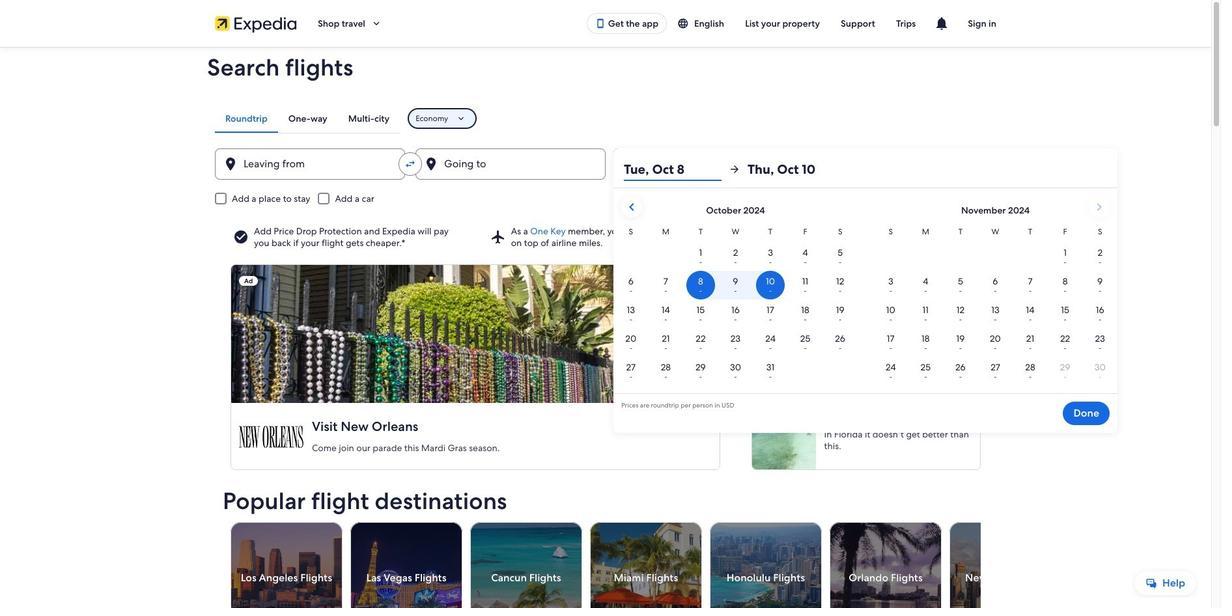 Task type: vqa. For each thing, say whether or not it's contained in the screenshot.
the rightmost Stays image
no



Task type: locate. For each thing, give the bounding box(es) containing it.
orlando flights image
[[830, 523, 942, 609]]

previous month image
[[624, 199, 640, 215]]

tab list
[[215, 104, 400, 133]]

communication center icon image
[[935, 16, 950, 31]]

expedia logo image
[[215, 14, 297, 33]]

shop travel image
[[371, 18, 383, 29]]

las vegas flights image
[[351, 523, 463, 609]]

new york flights image
[[950, 523, 1062, 609]]

honolulu flights image
[[710, 523, 822, 609]]

small image
[[678, 18, 695, 29]]

previous image
[[223, 571, 239, 587]]

main content
[[0, 47, 1212, 609]]

popular flight destinations region
[[215, 489, 1062, 609]]



Task type: describe. For each thing, give the bounding box(es) containing it.
cancun flights image
[[471, 523, 583, 609]]

download the app button image
[[595, 18, 606, 29]]

swap origin and destination values image
[[405, 158, 416, 170]]

next month image
[[1092, 199, 1108, 215]]

los angeles flights image
[[231, 523, 343, 609]]

next image
[[974, 571, 989, 587]]

miami flights image
[[590, 523, 702, 609]]



